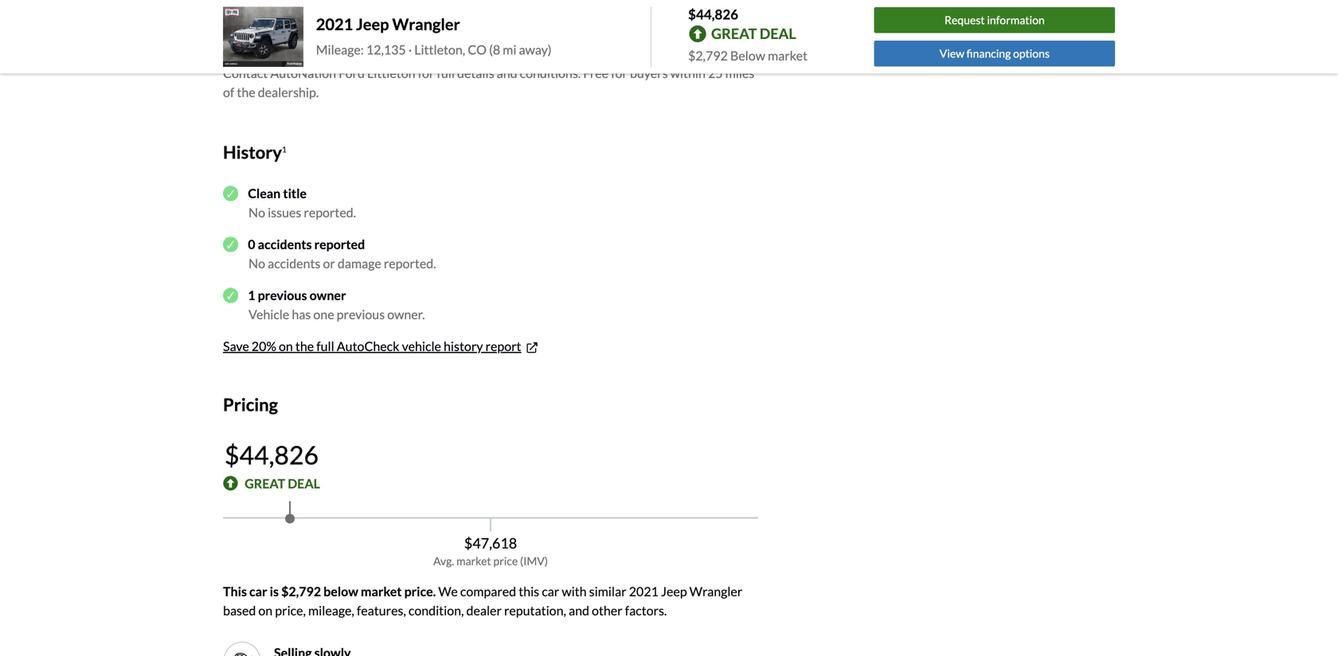 Task type: locate. For each thing, give the bounding box(es) containing it.
market up features,
[[361, 584, 402, 599]]

car up based
[[249, 584, 267, 599]]

(8
[[489, 42, 500, 57]]

2 vdpcheck image from the top
[[223, 237, 238, 252]]

on left price,
[[258, 603, 273, 618]]

autocheck
[[337, 338, 399, 354]]

the right of
[[237, 84, 255, 100]]

issues
[[268, 205, 301, 220]]

0 horizontal spatial the
[[237, 84, 255, 100]]

0 vertical spatial vdpcheck image
[[223, 186, 238, 201]]

great
[[711, 25, 757, 42]]

jeep up factors.
[[661, 584, 687, 599]]

0 horizontal spatial wrangler
[[392, 15, 460, 34]]

market
[[768, 48, 808, 63], [456, 554, 491, 568], [361, 584, 402, 599]]

one
[[313, 307, 334, 322]]

on
[[279, 338, 293, 354], [258, 603, 273, 618]]

market for $47,618
[[456, 554, 491, 568]]

0 horizontal spatial 1
[[248, 287, 255, 303]]

jeep inside 2021 jeep wrangler mileage: 12,135 · littleton, co (8 mi away)
[[356, 15, 389, 34]]

this inside the this car is at a local dealership. commit to buying and get it dropped off in your driveway for free. contact autonation ford littleton for full details and conditions. free for buyers within 25 miles of the dealership.
[[223, 46, 246, 62]]

1 horizontal spatial reported.
[[384, 256, 436, 271]]

previous up autocheck
[[337, 307, 385, 322]]

0 horizontal spatial $44,826
[[225, 439, 319, 470]]

car
[[249, 46, 266, 62], [249, 584, 267, 599], [542, 584, 559, 599]]

$44,826 for $2,792
[[688, 6, 738, 22]]

1 previous owner
[[248, 287, 346, 303]]

0 vertical spatial $44,826
[[688, 6, 738, 22]]

title
[[283, 185, 307, 201]]

options
[[1013, 47, 1050, 60]]

and
[[496, 46, 517, 62], [497, 65, 517, 81], [569, 603, 589, 618]]

1
[[282, 145, 287, 154], [248, 287, 255, 303]]

accidents down the issues
[[258, 236, 312, 252]]

1 vertical spatial wrangler
[[689, 584, 742, 599]]

no issues reported.
[[248, 205, 356, 220]]

1 horizontal spatial on
[[279, 338, 293, 354]]

0 horizontal spatial previous
[[258, 287, 307, 303]]

car inside we compared this car with similar 2021 jeep wrangler based on price, mileage, features, condition, dealer reputation, and other factors.
[[542, 584, 559, 599]]

autonation
[[270, 65, 336, 81]]

2 no from the top
[[248, 256, 265, 271]]

wrangler inside we compared this car with similar 2021 jeep wrangler based on price, mileage, features, condition, dealer reputation, and other factors.
[[689, 584, 742, 599]]

is for $2,792
[[270, 584, 279, 599]]

0 vertical spatial and
[[496, 46, 517, 62]]

accidents down 0 accidents reported on the left top of the page
[[268, 256, 320, 271]]

·
[[408, 42, 412, 57]]

1 horizontal spatial jeep
[[661, 584, 687, 599]]

this up contact
[[223, 46, 246, 62]]

2021 up factors.
[[629, 584, 658, 599]]

for down in
[[611, 65, 628, 81]]

this up based
[[223, 584, 247, 599]]

at
[[280, 46, 291, 62]]

no down clean
[[248, 205, 265, 220]]

1 vertical spatial $2,792
[[281, 584, 321, 599]]

dropped
[[550, 46, 597, 62]]

$2,792 up price,
[[281, 584, 321, 599]]

vehicle has one previous owner.
[[248, 307, 425, 322]]

2 vertical spatial and
[[569, 603, 589, 618]]

a
[[294, 46, 300, 62]]

no down 0
[[248, 256, 265, 271]]

full inside the this car is at a local dealership. commit to buying and get it dropped off in your driveway for free. contact autonation ford littleton for full details and conditions. free for buyers within 25 miles of the dealership.
[[437, 65, 455, 81]]

reported. up reported
[[304, 205, 356, 220]]

jeep
[[356, 15, 389, 34], [661, 584, 687, 599]]

in
[[618, 46, 628, 62]]

0 vertical spatial wrangler
[[392, 15, 460, 34]]

vdpcheck image for 1 previous owner
[[223, 288, 238, 303]]

$44,826
[[688, 6, 738, 22], [225, 439, 319, 470]]

0 vertical spatial is
[[269, 46, 278, 62]]

1 horizontal spatial full
[[437, 65, 455, 81]]

accidents for or
[[268, 256, 320, 271]]

below
[[323, 584, 358, 599]]

mi
[[503, 42, 516, 57]]

market for $2,792
[[768, 48, 808, 63]]

1 vertical spatial and
[[497, 65, 517, 81]]

optional home delivery
[[223, 5, 407, 25]]

the
[[237, 84, 255, 100], [295, 338, 314, 354]]

of
[[223, 84, 234, 100]]

0 vertical spatial market
[[768, 48, 808, 63]]

1 vertical spatial $44,826
[[225, 439, 319, 470]]

reported. right damage
[[384, 256, 436, 271]]

this
[[223, 46, 246, 62], [223, 584, 247, 599]]

vehicle
[[248, 307, 289, 322]]

$2,792
[[688, 48, 728, 63], [281, 584, 321, 599]]

1 horizontal spatial wrangler
[[689, 584, 742, 599]]

market down deal
[[768, 48, 808, 63]]

1 no from the top
[[248, 205, 265, 220]]

dealership.
[[331, 46, 392, 62], [258, 84, 319, 100]]

and down with
[[569, 603, 589, 618]]

dealer
[[466, 603, 502, 618]]

deal
[[760, 25, 796, 42]]

optional
[[223, 5, 292, 25]]

0 accidents reported
[[248, 236, 365, 252]]

0 vertical spatial 1
[[282, 145, 287, 154]]

request information button
[[874, 7, 1115, 33]]

0 vertical spatial 2021
[[316, 15, 353, 34]]

1 vertical spatial reported.
[[384, 256, 436, 271]]

0 vertical spatial full
[[437, 65, 455, 81]]

is up price,
[[270, 584, 279, 599]]

we
[[438, 584, 458, 599]]

1 vertical spatial 1
[[248, 287, 255, 303]]

2 horizontal spatial market
[[768, 48, 808, 63]]

market inside $47,618 avg. market price (imv)
[[456, 554, 491, 568]]

2021 inside we compared this car with similar 2021 jeep wrangler based on price, mileage, features, condition, dealer reputation, and other factors.
[[629, 584, 658, 599]]

0 vertical spatial this
[[223, 46, 246, 62]]

1 vertical spatial the
[[295, 338, 314, 354]]

0 horizontal spatial market
[[361, 584, 402, 599]]

1 horizontal spatial $2,792
[[688, 48, 728, 63]]

wrangler
[[392, 15, 460, 34], [689, 584, 742, 599]]

1 vertical spatial on
[[258, 603, 273, 618]]

vdpcheck image for clean title
[[223, 186, 238, 201]]

save
[[223, 338, 249, 354]]

1 horizontal spatial market
[[456, 554, 491, 568]]

vdpcheck image left 0
[[223, 237, 238, 252]]

we compared this car with similar 2021 jeep wrangler based on price, mileage, features, condition, dealer reputation, and other factors.
[[223, 584, 742, 618]]

1 vertical spatial 2021
[[629, 584, 658, 599]]

0 vertical spatial no
[[248, 205, 265, 220]]

the inside the this car is at a local dealership. commit to buying and get it dropped off in your driveway for free. contact autonation ford littleton for full details and conditions. free for buyers within 25 miles of the dealership.
[[237, 84, 255, 100]]

based
[[223, 603, 256, 618]]

0
[[248, 236, 255, 252]]

previous
[[258, 287, 307, 303], [337, 307, 385, 322]]

car right this
[[542, 584, 559, 599]]

jeep up 12,135
[[356, 15, 389, 34]]

away)
[[519, 42, 552, 57]]

car inside the this car is at a local dealership. commit to buying and get it dropped off in your driveway for free. contact autonation ford littleton for full details and conditions. free for buyers within 25 miles of the dealership.
[[249, 46, 266, 62]]

0 horizontal spatial $2,792
[[281, 584, 321, 599]]

2 vertical spatial vdpcheck image
[[223, 288, 238, 303]]

car for at
[[249, 46, 266, 62]]

full down to
[[437, 65, 455, 81]]

buyers
[[630, 65, 668, 81]]

0 horizontal spatial dealership.
[[258, 84, 319, 100]]

1 this from the top
[[223, 46, 246, 62]]

3 vdpcheck image from the top
[[223, 288, 238, 303]]

market down $47,618
[[456, 554, 491, 568]]

great
[[245, 476, 285, 491]]

0 horizontal spatial full
[[316, 338, 334, 354]]

1 vertical spatial this
[[223, 584, 247, 599]]

the down has
[[295, 338, 314, 354]]

owner
[[309, 287, 346, 303]]

1 up clean title
[[282, 145, 287, 154]]

full
[[437, 65, 455, 81], [316, 338, 334, 354]]

report
[[485, 338, 521, 354]]

0 vertical spatial jeep
[[356, 15, 389, 34]]

0 vertical spatial accidents
[[258, 236, 312, 252]]

0 horizontal spatial 2021
[[316, 15, 353, 34]]

mileage:
[[316, 42, 364, 57]]

1 vertical spatial no
[[248, 256, 265, 271]]

local
[[303, 46, 329, 62]]

driveway
[[659, 46, 710, 62]]

1 horizontal spatial dealership.
[[331, 46, 392, 62]]

2021
[[316, 15, 353, 34], [629, 584, 658, 599]]

conditions.
[[520, 65, 581, 81]]

0 horizontal spatial reported.
[[304, 205, 356, 220]]

no
[[248, 205, 265, 220], [248, 256, 265, 271]]

vdpcheck image
[[223, 186, 238, 201], [223, 237, 238, 252], [223, 288, 238, 303]]

for up '25'
[[712, 46, 729, 62]]

1 vdpcheck image from the top
[[223, 186, 238, 201]]

previous up vehicle
[[258, 287, 307, 303]]

0 vertical spatial on
[[279, 338, 293, 354]]

1 vertical spatial is
[[270, 584, 279, 599]]

dealership. down autonation
[[258, 84, 319, 100]]

2021 jeep wrangler image
[[223, 7, 303, 67]]

car up contact
[[249, 46, 266, 62]]

home
[[296, 5, 340, 25]]

0 vertical spatial previous
[[258, 287, 307, 303]]

2 this from the top
[[223, 584, 247, 599]]

and left get
[[496, 46, 517, 62]]

request information
[[945, 13, 1045, 27]]

1 vertical spatial accidents
[[268, 256, 320, 271]]

1 vertical spatial dealership.
[[258, 84, 319, 100]]

selling slowly image
[[229, 647, 255, 656]]

view financing options button
[[874, 41, 1115, 66]]

1 horizontal spatial previous
[[337, 307, 385, 322]]

no for no issues reported.
[[248, 205, 265, 220]]

1 horizontal spatial $44,826
[[688, 6, 738, 22]]

full down "one"
[[316, 338, 334, 354]]

is inside the this car is at a local dealership. commit to buying and get it dropped off in your driveway for free. contact autonation ford littleton for full details and conditions. free for buyers within 25 miles of the dealership.
[[269, 46, 278, 62]]

on inside we compared this car with similar 2021 jeep wrangler based on price, mileage, features, condition, dealer reputation, and other factors.
[[258, 603, 273, 618]]

dealership. up ford
[[331, 46, 392, 62]]

owner.
[[387, 307, 425, 322]]

is left at
[[269, 46, 278, 62]]

vdpcheck image up save
[[223, 288, 238, 303]]

0 vertical spatial the
[[237, 84, 255, 100]]

on right 20%
[[279, 338, 293, 354]]

accidents
[[258, 236, 312, 252], [268, 256, 320, 271]]

buying
[[456, 46, 494, 62]]

1 vertical spatial vdpcheck image
[[223, 237, 238, 252]]

2 vertical spatial market
[[361, 584, 402, 599]]

1 vertical spatial previous
[[337, 307, 385, 322]]

vdpcheck image left clean
[[223, 186, 238, 201]]

1 vertical spatial market
[[456, 554, 491, 568]]

1 horizontal spatial for
[[611, 65, 628, 81]]

0 horizontal spatial jeep
[[356, 15, 389, 34]]

1 horizontal spatial 2021
[[629, 584, 658, 599]]

financing
[[967, 47, 1011, 60]]

1 vertical spatial jeep
[[661, 584, 687, 599]]

1 up vehicle
[[248, 287, 255, 303]]

1 horizontal spatial 1
[[282, 145, 287, 154]]

for down commit
[[418, 65, 434, 81]]

2021 up mileage: at top left
[[316, 15, 353, 34]]

$2,792 below market
[[688, 48, 808, 63]]

$2,792 up '25'
[[688, 48, 728, 63]]

it
[[540, 46, 548, 62]]

condition,
[[408, 603, 464, 618]]

miles
[[725, 65, 754, 81]]

0 horizontal spatial on
[[258, 603, 273, 618]]

wrangler inside 2021 jeep wrangler mileage: 12,135 · littleton, co (8 mi away)
[[392, 15, 460, 34]]

price
[[493, 554, 518, 568]]

save 20% on the full autocheck vehicle history report
[[223, 338, 521, 354]]

and down mi
[[497, 65, 517, 81]]

1 vertical spatial full
[[316, 338, 334, 354]]



Task type: describe. For each thing, give the bounding box(es) containing it.
or
[[323, 256, 335, 271]]

1 inside history 1
[[282, 145, 287, 154]]

reported
[[314, 236, 365, 252]]

factors.
[[625, 603, 667, 618]]

$47,618 avg. market price (imv)
[[433, 534, 548, 568]]

free
[[583, 65, 609, 81]]

vehicle
[[402, 338, 441, 354]]

view financing options
[[940, 47, 1050, 60]]

compared
[[460, 584, 516, 599]]

great deal
[[245, 476, 320, 491]]

no for no accidents or damage reported.
[[248, 256, 265, 271]]

view
[[940, 47, 964, 60]]

1 horizontal spatial the
[[295, 338, 314, 354]]

2 horizontal spatial for
[[712, 46, 729, 62]]

price,
[[275, 603, 306, 618]]

avg.
[[433, 554, 454, 568]]

within
[[670, 65, 706, 81]]

$44,826 for great deal
[[225, 439, 319, 470]]

to
[[442, 46, 454, 62]]

clean
[[248, 185, 281, 201]]

other
[[592, 603, 622, 618]]

ford
[[339, 65, 365, 81]]

great deal
[[711, 25, 796, 42]]

save 20% on the full autocheck vehicle history report image
[[524, 340, 540, 356]]

0 horizontal spatial for
[[418, 65, 434, 81]]

below
[[730, 48, 765, 63]]

information
[[987, 13, 1045, 27]]

this car is $2,792 below market price.
[[223, 584, 436, 599]]

$47,618
[[464, 534, 517, 552]]

(imv)
[[520, 554, 548, 568]]

this for this car is $2,792 below market price.
[[223, 584, 247, 599]]

get
[[519, 46, 537, 62]]

25
[[708, 65, 723, 81]]

contact
[[223, 65, 268, 81]]

2021 inside 2021 jeep wrangler mileage: 12,135 · littleton, co (8 mi away)
[[316, 15, 353, 34]]

vdpcheck image for 0 accidents reported
[[223, 237, 238, 252]]

20%
[[252, 338, 276, 354]]

this
[[519, 584, 539, 599]]

this for this car is at a local dealership. commit to buying and get it dropped off in your driveway for free. contact autonation ford littleton for full details and conditions. free for buyers within 25 miles of the dealership.
[[223, 46, 246, 62]]

0 vertical spatial reported.
[[304, 205, 356, 220]]

car for $2,792
[[249, 584, 267, 599]]

your
[[631, 46, 656, 62]]

off
[[600, 46, 616, 62]]

mileage,
[[308, 603, 354, 618]]

no accidents or damage reported.
[[248, 256, 436, 271]]

pricing
[[223, 394, 278, 415]]

is for at
[[269, 46, 278, 62]]

great deal image
[[223, 476, 238, 491]]

and inside we compared this car with similar 2021 jeep wrangler based on price, mileage, features, condition, dealer reputation, and other factors.
[[569, 603, 589, 618]]

with
[[562, 584, 587, 599]]

commit
[[395, 46, 439, 62]]

has
[[292, 307, 311, 322]]

history
[[444, 338, 483, 354]]

details
[[457, 65, 494, 81]]

free.
[[731, 46, 757, 62]]

2021 jeep wrangler mileage: 12,135 · littleton, co (8 mi away)
[[316, 15, 552, 57]]

save 20% on the full autocheck vehicle history report link
[[223, 338, 540, 356]]

selling slowly image
[[223, 641, 261, 656]]

jeep inside we compared this car with similar 2021 jeep wrangler based on price, mileage, features, condition, dealer reputation, and other factors.
[[661, 584, 687, 599]]

accidents for reported
[[258, 236, 312, 252]]

0 vertical spatial $2,792
[[688, 48, 728, 63]]

0 vertical spatial dealership.
[[331, 46, 392, 62]]

history
[[223, 142, 282, 163]]

history 1
[[223, 142, 287, 163]]

request
[[945, 13, 985, 27]]

similar
[[589, 584, 626, 599]]

price.
[[404, 584, 436, 599]]

clean title
[[248, 185, 307, 201]]

features,
[[357, 603, 406, 618]]

reputation,
[[504, 603, 566, 618]]

this car is at a local dealership. commit to buying and get it dropped off in your driveway for free. contact autonation ford littleton for full details and conditions. free for buyers within 25 miles of the dealership.
[[223, 46, 757, 100]]

delivery
[[343, 5, 407, 25]]

littleton,
[[414, 42, 465, 57]]

damage
[[338, 256, 381, 271]]

12,135
[[366, 42, 406, 57]]

co
[[468, 42, 487, 57]]



Task type: vqa. For each thing, say whether or not it's contained in the screenshot.
96,777 mi 130 hp 1.5L I4
no



